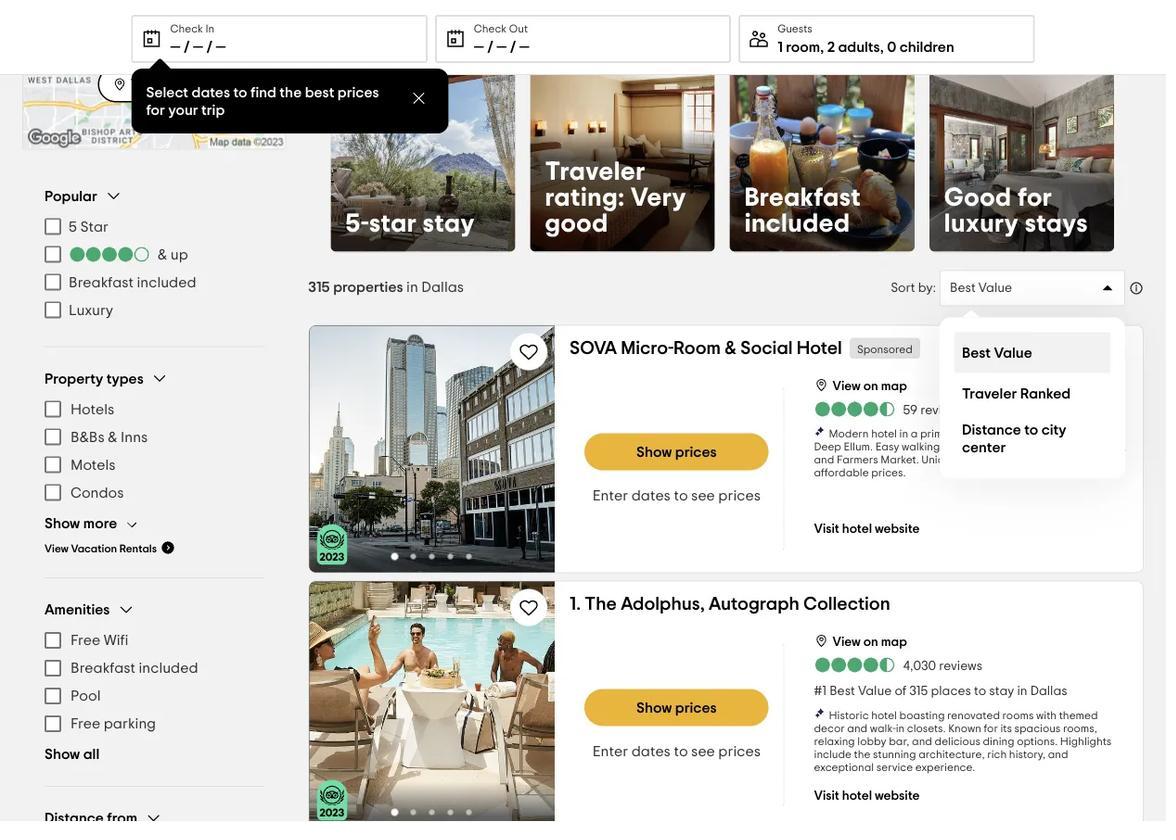 Task type: describe. For each thing, give the bounding box(es) containing it.
map for 59 reviews
[[881, 380, 907, 393]]

view vacation rentals link
[[45, 540, 175, 556]]

guests 1 room , 2 adults , 0 children
[[778, 23, 954, 55]]

0 vertical spatial breakfast
[[745, 185, 861, 211]]

enter dates to see prices for 4,030 reviews
[[593, 745, 761, 760]]

& left inns
[[108, 430, 117, 445]]

by:
[[918, 282, 936, 295]]

enter dates to see prices for 59 reviews
[[593, 489, 761, 503]]

menu for property types
[[45, 396, 264, 507]]

properties
[[333, 280, 403, 295]]

breakfast included link
[[730, 67, 915, 252]]

4.5 of 5 bubbles. 59 reviews element
[[814, 401, 964, 419]]

group containing property types
[[45, 370, 264, 556]]

view on map for 59 reviews
[[833, 380, 907, 393]]

dates inside select dates to find the best prices for your trip
[[192, 85, 230, 100]]

4 / from the left
[[510, 40, 516, 55]]

enter for 59 reviews
[[593, 489, 628, 503]]

check in — / — / —
[[170, 23, 226, 55]]

4,030
[[903, 660, 936, 673]]

exceptional
[[814, 763, 874, 774]]

modern hotel in a prime location between downtown & deep ellum. easy walking distance to restaurants, bars, parks, and farmers market. unique ambiance, friendly staff, and affordable prices.
[[814, 429, 1126, 479]]

relaxing
[[814, 737, 855, 748]]

select
[[146, 85, 188, 100]]

stunning
[[873, 750, 916, 761]]

rooms
[[1003, 711, 1034, 722]]

free for free wifi
[[71, 634, 100, 649]]

website for 4,030
[[875, 790, 920, 803]]

2023 link for 59 reviews
[[317, 525, 347, 566]]

market.
[[881, 455, 919, 466]]

& inside modern hotel in a prime location between downtown & deep ellum. easy walking distance to restaurants, bars, parks, and farmers market. unique ambiance, friendly staff, and affordable prices.
[[1097, 429, 1104, 440]]

6 — from the left
[[519, 40, 530, 55]]

and down closets.
[[912, 737, 932, 748]]

1. the adolphus, autograph collection
[[570, 595, 890, 614]]

website for 59
[[875, 523, 920, 536]]

show inside button
[[45, 748, 80, 763]]

luxury
[[944, 211, 1019, 237]]

1 horizontal spatial stay
[[989, 685, 1014, 698]]

select dates to find the best prices for your trip
[[146, 85, 379, 117]]

known
[[948, 724, 981, 735]]

a
[[911, 429, 918, 440]]

its
[[1001, 724, 1012, 735]]

city
[[1042, 423, 1067, 438]]

good
[[944, 185, 1012, 211]]

to inside distance to city center
[[1025, 423, 1039, 438]]

check out — / — / —
[[474, 23, 530, 55]]

view on map for 4,030 reviews
[[833, 636, 907, 649]]

bars,
[[1066, 442, 1093, 453]]

rentals
[[119, 544, 157, 555]]

check for check out — / — / —
[[474, 23, 507, 34]]

free wifi
[[71, 634, 128, 649]]

59 reviews
[[903, 404, 964, 417]]

delicious
[[935, 737, 981, 748]]

0 horizontal spatial 315
[[308, 280, 330, 295]]

property types
[[45, 372, 144, 386]]

1 for room
[[778, 40, 783, 55]]

on for 59
[[864, 380, 878, 393]]

show prices for 59
[[637, 445, 717, 460]]

for inside historic hotel boasting renovated rooms with themed decor and walk-in closets. known for its spacious rooms, relaxing lobby bar, and delicious dining options. highlights include the stunning architecture, rich history, and exceptional service experience.
[[984, 724, 998, 735]]

traveler ranked
[[962, 387, 1071, 401]]

stays
[[1025, 211, 1088, 237]]

collection
[[804, 595, 890, 614]]

types
[[106, 372, 144, 386]]

your
[[168, 103, 198, 117]]

staff,
[[1057, 455, 1083, 466]]

save to a trip image
[[518, 341, 540, 363]]

on for 4,030
[[864, 636, 878, 649]]

vacation
[[71, 544, 117, 555]]

to inside select dates to find the best prices for your trip
[[233, 85, 247, 100]]

and down parks,
[[1085, 455, 1106, 466]]

close image
[[410, 89, 428, 108]]

the inside select dates to find the best prices for your trip
[[280, 85, 302, 100]]

ranked
[[1020, 387, 1071, 401]]

1.
[[570, 595, 581, 614]]

visit hotel website link for 59
[[814, 519, 920, 538]]

menu containing 5 star
[[45, 213, 264, 324]]

visit for 59
[[814, 523, 840, 536]]

free for free parking
[[71, 717, 100, 732]]

parks,
[[1095, 442, 1126, 453]]

downtown
[[1043, 429, 1095, 440]]

view inside view vacation rentals link
[[45, 544, 69, 555]]

all
[[83, 748, 100, 763]]

location
[[952, 429, 994, 440]]

amenities
[[45, 603, 110, 618]]

1 vertical spatial included
[[137, 275, 196, 290]]

easy
[[876, 442, 899, 453]]

hotel down affordable
[[842, 523, 872, 536]]

distance
[[943, 442, 987, 453]]

good for luxury stays
[[944, 185, 1088, 237]]

value for list box containing best value
[[994, 346, 1032, 361]]

distance to city center
[[962, 423, 1067, 456]]

bar,
[[889, 737, 910, 748]]

the inside historic hotel boasting renovated rooms with themed decor and walk-in closets. known for its spacious rooms, relaxing lobby bar, and delicious dining options. highlights include the stunning architecture, rich history, and exceptional service experience.
[[854, 750, 871, 761]]

rooms,
[[1063, 724, 1097, 735]]

children
[[900, 40, 954, 55]]

the
[[585, 595, 617, 614]]

best value button
[[940, 271, 1125, 307]]

show all
[[45, 748, 100, 763]]

0
[[887, 40, 896, 55]]

prices.
[[871, 468, 906, 479]]

show more button
[[45, 514, 147, 533]]

5-star stay link
[[331, 67, 515, 252]]

in
[[205, 23, 215, 34]]

micro-
[[621, 339, 674, 358]]

in for hotels
[[480, 24, 498, 46]]

1 , from the left
[[820, 40, 824, 55]]

historic hotel boasting renovated rooms with themed decor and walk-in closets. known for its spacious rooms, relaxing lobby bar, and delicious dining options. highlights include the stunning architecture, rich history, and exceptional service experience. button
[[814, 709, 1128, 775]]

room
[[786, 40, 820, 55]]

4,030 reviews
[[903, 660, 983, 673]]

popular for popular
[[45, 189, 97, 204]]

stay inside 5-star stay link
[[423, 211, 475, 237]]

ellum.
[[844, 442, 873, 453]]

decor
[[814, 724, 845, 735]]

friendly
[[1017, 455, 1055, 466]]

traveler for rating:
[[545, 159, 646, 185]]

pool
[[71, 689, 101, 704]]

unique
[[922, 455, 957, 466]]

& up
[[158, 247, 188, 262]]

show prices button for 59 reviews
[[585, 434, 769, 471]]

2 , from the left
[[880, 40, 884, 55]]

1 / from the left
[[184, 40, 190, 55]]

0 vertical spatial breakfast included
[[745, 185, 861, 237]]

2 vertical spatial best
[[830, 685, 855, 698]]

modern
[[829, 429, 869, 440]]

autograph
[[709, 595, 800, 614]]

carousel of images figure for 59
[[309, 326, 555, 573]]

more
[[83, 516, 117, 531]]

reviews for 4,030 reviews
[[939, 660, 983, 673]]

hotel
[[797, 339, 842, 358]]

show prices button for 4,030 reviews
[[585, 690, 769, 727]]

center
[[962, 441, 1006, 456]]

map inside button
[[166, 77, 196, 92]]

2 vertical spatial breakfast
[[71, 662, 135, 676]]

architecture,
[[919, 750, 985, 761]]



Task type: vqa. For each thing, say whether or not it's contained in the screenshot.
59 WEBSITE
yes



Task type: locate. For each thing, give the bounding box(es) containing it.
distance
[[962, 423, 1021, 438]]

and down historic
[[847, 724, 868, 735]]

0 vertical spatial dates
[[192, 85, 230, 100]]

traveler inside traveler rating: very good
[[545, 159, 646, 185]]

for up dining
[[984, 724, 998, 735]]

0 vertical spatial visit hotel website
[[814, 523, 920, 536]]

in left a
[[900, 429, 908, 440]]

for inside good for luxury stays
[[1018, 185, 1053, 211]]

value
[[979, 282, 1012, 295], [994, 346, 1032, 361], [858, 685, 892, 698]]

0 vertical spatial stay
[[423, 211, 475, 237]]

0 vertical spatial visit hotel website link
[[814, 519, 920, 538]]

0 vertical spatial value
[[979, 282, 1012, 295]]

view on map button up 4.5 of 5 bubbles. 59 reviews element
[[814, 375, 907, 395]]

value down luxury
[[979, 282, 1012, 295]]

map for 4,030 reviews
[[881, 636, 907, 649]]

1 enter from the top
[[593, 489, 628, 503]]

5 — from the left
[[497, 40, 507, 55]]

best value right by: at right top
[[950, 282, 1012, 295]]

1 vertical spatial visit hotel website link
[[814, 786, 920, 805]]

spacious
[[1015, 724, 1061, 735]]

1 inside guests 1 room , 2 adults , 0 children
[[778, 40, 783, 55]]

& up parks,
[[1097, 429, 1104, 440]]

star
[[80, 219, 109, 234]]

in inside modern hotel in a prime location between downtown & deep ellum. easy walking distance to restaurants, bars, parks, and farmers market. unique ambiance, friendly staff, and affordable prices.
[[900, 429, 908, 440]]

1 vertical spatial best
[[962, 346, 991, 361]]

1 vertical spatial for
[[1018, 185, 1053, 211]]

1 vertical spatial best value
[[962, 346, 1032, 361]]

2 — from the left
[[193, 40, 203, 55]]

0 vertical spatial visit
[[814, 523, 840, 536]]

best
[[305, 85, 334, 100]]

1 show prices button from the top
[[585, 434, 769, 471]]

0 vertical spatial show prices
[[637, 445, 717, 460]]

2 show prices from the top
[[637, 701, 717, 716]]

1 horizontal spatial check
[[474, 23, 507, 34]]

visit down exceptional
[[814, 790, 840, 803]]

2 on from the top
[[864, 636, 878, 649]]

view map button
[[98, 66, 210, 103]]

, left 0
[[880, 40, 884, 55]]

2 visit from the top
[[814, 790, 840, 803]]

0 vertical spatial enter dates to see prices
[[593, 489, 761, 503]]

59
[[903, 404, 918, 417]]

popular left hotels
[[331, 24, 410, 46]]

popular
[[331, 24, 410, 46], [45, 189, 97, 204]]

1 enter dates to see prices from the top
[[593, 489, 761, 503]]

free down 'pool'
[[71, 717, 100, 732]]

best right the #
[[830, 685, 855, 698]]

the down lobby
[[854, 750, 871, 761]]

map up 4.5 of 5 bubbles. 4,030 reviews element at bottom right
[[881, 636, 907, 649]]

traveler rating: very good
[[545, 159, 686, 237]]

view inside button
[[131, 77, 163, 92]]

best right by: at right top
[[950, 282, 976, 295]]

out
[[509, 23, 528, 34]]

0 vertical spatial group
[[45, 187, 264, 324]]

history,
[[1009, 750, 1046, 761]]

2 2023 link from the top
[[317, 781, 347, 822]]

4.0 of 5 bubbles image
[[69, 247, 150, 262]]

see for 59 reviews
[[691, 489, 715, 503]]

historic
[[829, 711, 869, 722]]

save to a trip image
[[518, 597, 540, 619]]

1 — from the left
[[170, 40, 180, 55]]

2 visit hotel website link from the top
[[814, 786, 920, 805]]

1 vertical spatial show prices
[[637, 701, 717, 716]]

value for best value dropdown button
[[979, 282, 1012, 295]]

closets.
[[907, 724, 946, 735]]

view on map button for 4,030 reviews
[[814, 631, 907, 651]]

315
[[308, 280, 330, 295], [910, 685, 928, 698]]

0 vertical spatial carousel of images figure
[[309, 326, 555, 573]]

map up 4.5 of 5 bubbles. 59 reviews element
[[881, 380, 907, 393]]

hotels
[[414, 24, 475, 46]]

website down service
[[875, 790, 920, 803]]

guests
[[778, 23, 813, 34]]

value inside list box
[[994, 346, 1032, 361]]

check inside check out — / — / —
[[474, 23, 507, 34]]

1 vertical spatial reviews
[[939, 660, 983, 673]]

1 vertical spatial menu
[[45, 396, 264, 507]]

show more
[[45, 516, 117, 531]]

view map
[[131, 77, 196, 92]]

show prices for 4,030
[[637, 701, 717, 716]]

wifi
[[104, 634, 128, 649]]

map
[[166, 77, 196, 92], [881, 380, 907, 393], [881, 636, 907, 649]]

menu
[[45, 213, 264, 324], [45, 396, 264, 507], [45, 627, 264, 739]]

dining
[[983, 737, 1015, 748]]

traveler up good
[[545, 159, 646, 185]]

check
[[170, 23, 203, 34], [474, 23, 507, 34]]

2 vertical spatial group
[[45, 601, 264, 764]]

view on map button down "collection"
[[814, 631, 907, 651]]

2
[[827, 40, 835, 55]]

check left in
[[170, 23, 203, 34]]

visit hotel website down exceptional
[[814, 790, 920, 803]]

hotel down exceptional
[[842, 790, 872, 803]]

for inside select dates to find the best prices for your trip
[[146, 103, 165, 117]]

rich
[[987, 750, 1007, 761]]

on up 4.5 of 5 bubbles. 59 reviews element
[[864, 380, 878, 393]]

,
[[820, 40, 824, 55], [880, 40, 884, 55]]

2 vertical spatial map
[[881, 636, 907, 649]]

hotel
[[871, 429, 897, 440], [842, 523, 872, 536], [871, 711, 897, 722], [842, 790, 872, 803]]

on up 4.5 of 5 bubbles. 4,030 reviews element at bottom right
[[864, 636, 878, 649]]

1 vertical spatial stay
[[989, 685, 1014, 698]]

hotel up "walk-"
[[871, 711, 897, 722]]

1 vertical spatial visit
[[814, 790, 840, 803]]

1 vertical spatial enter dates to see prices
[[593, 745, 761, 760]]

0 horizontal spatial for
[[146, 103, 165, 117]]

1 vertical spatial visit hotel website
[[814, 790, 920, 803]]

best value inside dropdown button
[[950, 282, 1012, 295]]

show inside dropdown button
[[45, 516, 80, 531]]

for
[[146, 103, 165, 117], [1018, 185, 1053, 211], [984, 724, 998, 735]]

1 vertical spatial group
[[45, 370, 264, 556]]

list box containing best value
[[940, 318, 1125, 479]]

1 horizontal spatial for
[[984, 724, 998, 735]]

enter for 4,030 reviews
[[593, 745, 628, 760]]

dallas for properties
[[422, 280, 464, 295]]

dallas left right at the top
[[502, 24, 565, 46]]

very
[[631, 185, 686, 211]]

1 vertical spatial see
[[691, 745, 715, 760]]

1 check from the left
[[170, 23, 203, 34]]

1 2023 link from the top
[[317, 525, 347, 566]]

sova micro-room & social hotel link
[[570, 337, 842, 360]]

in left out
[[480, 24, 498, 46]]

renovated
[[947, 711, 1000, 722]]

1
[[778, 40, 783, 55], [822, 685, 827, 698]]

1 vertical spatial the
[[854, 750, 871, 761]]

traveler up the distance
[[962, 387, 1017, 401]]

visit down affordable
[[814, 523, 840, 536]]

2 carousel of images figure from the top
[[309, 582, 555, 823]]

#
[[814, 685, 822, 698]]

menu containing free wifi
[[45, 627, 264, 739]]

affordable
[[814, 468, 869, 479]]

3 group from the top
[[45, 601, 264, 764]]

star
[[369, 211, 417, 237]]

2 enter dates to see prices from the top
[[593, 745, 761, 760]]

0 vertical spatial view on map button
[[814, 375, 907, 395]]

hotel inside modern hotel in a prime location between downtown & deep ellum. easy walking distance to restaurants, bars, parks, and farmers market. unique ambiance, friendly staff, and affordable prices.
[[871, 429, 897, 440]]

/ up "view map"
[[184, 40, 190, 55]]

/ right hotels
[[487, 40, 493, 55]]

group containing popular
[[45, 187, 264, 324]]

hotels
[[71, 402, 114, 417]]

2 view on map from the top
[[833, 636, 907, 649]]

4,030 reviews button
[[814, 657, 983, 675]]

walk-
[[870, 724, 896, 735]]

in right properties
[[406, 280, 418, 295]]

1 vertical spatial 315
[[910, 685, 928, 698]]

& right room
[[725, 339, 737, 358]]

sova is well located downtown with easy access to both farmer's market as well as deep ellum! image
[[309, 326, 555, 573]]

show prices button
[[585, 434, 769, 471], [585, 690, 769, 727]]

visit hotel website link down exceptional
[[814, 786, 920, 805]]

in for properties
[[406, 280, 418, 295]]

1 visit hotel website link from the top
[[814, 519, 920, 538]]

the
[[280, 85, 302, 100], [854, 750, 871, 761]]

enter
[[593, 489, 628, 503], [593, 745, 628, 760]]

best up the traveler ranked
[[962, 346, 991, 361]]

view
[[131, 77, 163, 92], [833, 380, 861, 393], [45, 544, 69, 555], [833, 636, 861, 649]]

2 vertical spatial for
[[984, 724, 998, 735]]

of
[[895, 685, 907, 698]]

2 website from the top
[[875, 790, 920, 803]]

0 vertical spatial best
[[950, 282, 976, 295]]

stay right star
[[423, 211, 475, 237]]

see
[[691, 489, 715, 503], [691, 745, 715, 760]]

deep
[[814, 442, 841, 453]]

menu for amenities
[[45, 627, 264, 739]]

for right good
[[1018, 185, 1053, 211]]

1 vertical spatial breakfast included
[[69, 275, 196, 290]]

experience.
[[915, 763, 975, 774]]

visit for 4,030
[[814, 790, 840, 803]]

2023 link for 4,030 reviews
[[317, 781, 347, 822]]

prices inside select dates to find the best prices for your trip
[[338, 85, 379, 100]]

1 vertical spatial enter
[[593, 745, 628, 760]]

1 horizontal spatial popular
[[331, 24, 410, 46]]

traveler rating: very good link
[[530, 67, 715, 252]]

reviews up prime
[[921, 404, 964, 417]]

check for check in — / — / —
[[170, 23, 203, 34]]

highlights
[[1060, 737, 1112, 748]]

the adolphus rooftop pool image
[[309, 582, 555, 823]]

1 vertical spatial dates
[[632, 489, 671, 503]]

1 horizontal spatial the
[[854, 750, 871, 761]]

the right find
[[280, 85, 302, 100]]

best value up the traveler ranked
[[962, 346, 1032, 361]]

1 horizontal spatial dallas
[[502, 24, 565, 46]]

view on map button for 59 reviews
[[814, 375, 907, 395]]

1 group from the top
[[45, 187, 264, 324]]

sova
[[570, 339, 617, 358]]

prime
[[920, 429, 949, 440]]

1 show prices from the top
[[637, 445, 717, 460]]

group containing amenities
[[45, 601, 264, 764]]

reviews inside 4.5 of 5 bubbles. 59 reviews element
[[921, 404, 964, 417]]

2 vertical spatial breakfast included
[[71, 662, 198, 676]]

1 view on map from the top
[[833, 380, 907, 393]]

1 on from the top
[[864, 380, 878, 393]]

0 horizontal spatial stay
[[423, 211, 475, 237]]

2 check from the left
[[474, 23, 507, 34]]

carousel of images figure for 4,030
[[309, 582, 555, 823]]

property
[[45, 372, 103, 386]]

and down deep
[[814, 455, 834, 466]]

list box
[[940, 318, 1125, 479]]

1 vertical spatial 2023 link
[[317, 781, 347, 822]]

best inside dropdown button
[[950, 282, 976, 295]]

0 vertical spatial traveler
[[545, 159, 646, 185]]

1 vertical spatial free
[[71, 717, 100, 732]]

places
[[931, 685, 971, 698]]

0 vertical spatial map
[[166, 77, 196, 92]]

4 — from the left
[[474, 40, 484, 55]]

4.5 of 5 bubbles. 4,030 reviews element
[[814, 657, 983, 675]]

for down select
[[146, 103, 165, 117]]

1 vertical spatial breakfast
[[69, 275, 134, 290]]

0 horizontal spatial dallas
[[422, 280, 464, 295]]

free parking
[[71, 717, 156, 732]]

view on map up 4.5 of 5 bubbles. 4,030 reviews element at bottom right
[[833, 636, 907, 649]]

dates for 59 reviews
[[632, 489, 671, 503]]

2 see from the top
[[691, 745, 715, 760]]

best inside list box
[[962, 346, 991, 361]]

3 / from the left
[[487, 40, 493, 55]]

2 / from the left
[[206, 40, 213, 55]]

0 vertical spatial the
[[280, 85, 302, 100]]

dallas down 5-star stay
[[422, 280, 464, 295]]

service
[[877, 763, 913, 774]]

1 horizontal spatial 315
[[910, 685, 928, 698]]

2 vertical spatial dates
[[632, 745, 671, 760]]

0 vertical spatial show prices button
[[585, 434, 769, 471]]

1 left "room"
[[778, 40, 783, 55]]

menu containing hotels
[[45, 396, 264, 507]]

and down options.
[[1048, 750, 1068, 761]]

0 vertical spatial view on map
[[833, 380, 907, 393]]

parking
[[104, 717, 156, 732]]

, left 2
[[820, 40, 824, 55]]

0 horizontal spatial traveler
[[545, 159, 646, 185]]

0 vertical spatial best value
[[950, 282, 1012, 295]]

visit hotel website
[[814, 523, 920, 536], [814, 790, 920, 803]]

breakfast
[[745, 185, 861, 211], [69, 275, 134, 290], [71, 662, 135, 676]]

1 menu from the top
[[45, 213, 264, 324]]

0 vertical spatial 1
[[778, 40, 783, 55]]

restaurants,
[[1003, 442, 1064, 453]]

1 vertical spatial carousel of images figure
[[309, 582, 555, 823]]

popular up "5"
[[45, 189, 97, 204]]

walking
[[902, 442, 940, 453]]

0 vertical spatial included
[[745, 211, 850, 237]]

value left of
[[858, 685, 892, 698]]

1 carousel of images figure from the top
[[309, 326, 555, 573]]

1 vertical spatial popular
[[45, 189, 97, 204]]

5 star
[[69, 219, 109, 234]]

0 horizontal spatial check
[[170, 23, 203, 34]]

popular for popular hotels in dallas right now
[[331, 24, 410, 46]]

see for 4,030 reviews
[[691, 745, 715, 760]]

0 vertical spatial see
[[691, 489, 715, 503]]

5
[[69, 219, 77, 234]]

1 horizontal spatial traveler
[[962, 387, 1017, 401]]

reviews inside 4.5 of 5 bubbles. 4,030 reviews element
[[939, 660, 983, 673]]

2 vertical spatial dallas
[[1030, 685, 1068, 698]]

0 vertical spatial popular
[[331, 24, 410, 46]]

1 up the "decor" at the bottom
[[822, 685, 827, 698]]

0 horizontal spatial ,
[[820, 40, 824, 55]]

value up the traveler ranked
[[994, 346, 1032, 361]]

popular hotels in dallas right now
[[331, 24, 663, 46]]

1 vertical spatial 1
[[822, 685, 827, 698]]

visit hotel website down prices.
[[814, 523, 920, 536]]

map up your
[[166, 77, 196, 92]]

stay up rooms
[[989, 685, 1014, 698]]

best for list box containing best value
[[962, 346, 991, 361]]

website down prices.
[[875, 523, 920, 536]]

& left "up"
[[158, 247, 167, 262]]

on
[[864, 380, 878, 393], [864, 636, 878, 649]]

check inside check in — / — / —
[[170, 23, 203, 34]]

0 horizontal spatial popular
[[45, 189, 97, 204]]

1 vertical spatial value
[[994, 346, 1032, 361]]

1 vertical spatial view on map button
[[814, 631, 907, 651]]

1 free from the top
[[71, 634, 100, 649]]

visit hotel website for 59 reviews
[[814, 523, 920, 536]]

1 for best
[[822, 685, 827, 698]]

1 view on map button from the top
[[814, 375, 907, 395]]

dates for 4,030 reviews
[[632, 745, 671, 760]]

2 horizontal spatial for
[[1018, 185, 1053, 211]]

reviews up "places"
[[939, 660, 983, 673]]

0 vertical spatial menu
[[45, 213, 264, 324]]

/ down in
[[206, 40, 213, 55]]

good
[[545, 211, 608, 237]]

sort
[[891, 282, 915, 295]]

0 vertical spatial enter
[[593, 489, 628, 503]]

in inside historic hotel boasting renovated rooms with themed decor and walk-in closets. known for its spacious rooms, relaxing lobby bar, and delicious dining options. highlights include the stunning architecture, rich history, and exceptional service experience.
[[896, 724, 905, 735]]

1 vertical spatial traveler
[[962, 387, 1017, 401]]

view on map up 4.5 of 5 bubbles. 59 reviews element
[[833, 380, 907, 393]]

traveler for ranked
[[962, 387, 1017, 401]]

2 enter from the top
[[593, 745, 628, 760]]

2 horizontal spatial dallas
[[1030, 685, 1068, 698]]

/ down out
[[510, 40, 516, 55]]

view vacation rentals
[[45, 544, 157, 555]]

options.
[[1017, 737, 1058, 748]]

0 horizontal spatial 1
[[778, 40, 783, 55]]

1 vertical spatial dallas
[[422, 280, 464, 295]]

visit hotel website for 4,030 reviews
[[814, 790, 920, 803]]

in
[[480, 24, 498, 46], [406, 280, 418, 295], [900, 429, 908, 440], [1017, 685, 1028, 698], [896, 724, 905, 735]]

best
[[950, 282, 976, 295], [962, 346, 991, 361], [830, 685, 855, 698]]

2 visit hotel website from the top
[[814, 790, 920, 803]]

in up the bar,
[[896, 724, 905, 735]]

reviews for 59 reviews
[[921, 404, 964, 417]]

hotel up easy
[[871, 429, 897, 440]]

1 vertical spatial website
[[875, 790, 920, 803]]

0 vertical spatial 315
[[308, 280, 330, 295]]

dallas
[[502, 24, 565, 46], [422, 280, 464, 295], [1030, 685, 1068, 698]]

check left out
[[474, 23, 507, 34]]

included inside the breakfast included link
[[745, 211, 850, 237]]

in up rooms
[[1017, 685, 1028, 698]]

visit hotel website link down prices.
[[814, 519, 920, 538]]

carousel of images figure
[[309, 326, 555, 573], [309, 582, 555, 823]]

value inside best value dropdown button
[[979, 282, 1012, 295]]

3 menu from the top
[[45, 627, 264, 739]]

2 vertical spatial value
[[858, 685, 892, 698]]

between
[[997, 429, 1040, 440]]

1 vertical spatial show prices button
[[585, 690, 769, 727]]

0 vertical spatial website
[[875, 523, 920, 536]]

to inside modern hotel in a prime location between downtown & deep ellum. easy walking distance to restaurants, bars, parks, and farmers market. unique ambiance, friendly staff, and affordable prices.
[[990, 442, 1000, 453]]

2 view on map button from the top
[[814, 631, 907, 651]]

0 vertical spatial 2023 link
[[317, 525, 347, 566]]

315 left properties
[[308, 280, 330, 295]]

sort by:
[[891, 282, 936, 295]]

3 — from the left
[[216, 40, 226, 55]]

315 right of
[[910, 685, 928, 698]]

stay
[[423, 211, 475, 237], [989, 685, 1014, 698]]

1 horizontal spatial 1
[[822, 685, 827, 698]]

1 see from the top
[[691, 489, 715, 503]]

2 vertical spatial included
[[139, 662, 198, 676]]

1 website from the top
[[875, 523, 920, 536]]

hotel inside historic hotel boasting renovated rooms with themed decor and walk-in closets. known for its spacious rooms, relaxing lobby bar, and delicious dining options. highlights include the stunning architecture, rich history, and exceptional service experience.
[[871, 711, 897, 722]]

0 vertical spatial free
[[71, 634, 100, 649]]

reviews
[[921, 404, 964, 417], [939, 660, 983, 673]]

dallas for hotels
[[502, 24, 565, 46]]

in for hotel
[[900, 429, 908, 440]]

1 visit from the top
[[814, 523, 840, 536]]

2 show prices button from the top
[[585, 690, 769, 727]]

1 visit hotel website from the top
[[814, 523, 920, 536]]

dallas up the with on the right
[[1030, 685, 1068, 698]]

boasting
[[900, 711, 945, 722]]

enter dates to see prices
[[593, 489, 761, 503], [593, 745, 761, 760]]

1 horizontal spatial ,
[[880, 40, 884, 55]]

0 vertical spatial dallas
[[502, 24, 565, 46]]

best for best value dropdown button
[[950, 282, 976, 295]]

0 vertical spatial on
[[864, 380, 878, 393]]

1 vertical spatial map
[[881, 380, 907, 393]]

group
[[45, 187, 264, 324], [45, 370, 264, 556], [45, 601, 264, 764]]

sova micro-room & social hotel
[[570, 339, 842, 358]]

inns
[[121, 430, 148, 445]]

0 vertical spatial reviews
[[921, 404, 964, 417]]

1 vertical spatial on
[[864, 636, 878, 649]]

motels
[[71, 458, 116, 473]]

popular inside group
[[45, 189, 97, 204]]

2 group from the top
[[45, 370, 264, 556]]

1 vertical spatial view on map
[[833, 636, 907, 649]]

2 menu from the top
[[45, 396, 264, 507]]

2 free from the top
[[71, 717, 100, 732]]

visit hotel website link for 4,030
[[814, 786, 920, 805]]

free left wifi
[[71, 634, 100, 649]]

0 vertical spatial for
[[146, 103, 165, 117]]

0 horizontal spatial the
[[280, 85, 302, 100]]

trip
[[201, 103, 225, 117]]



